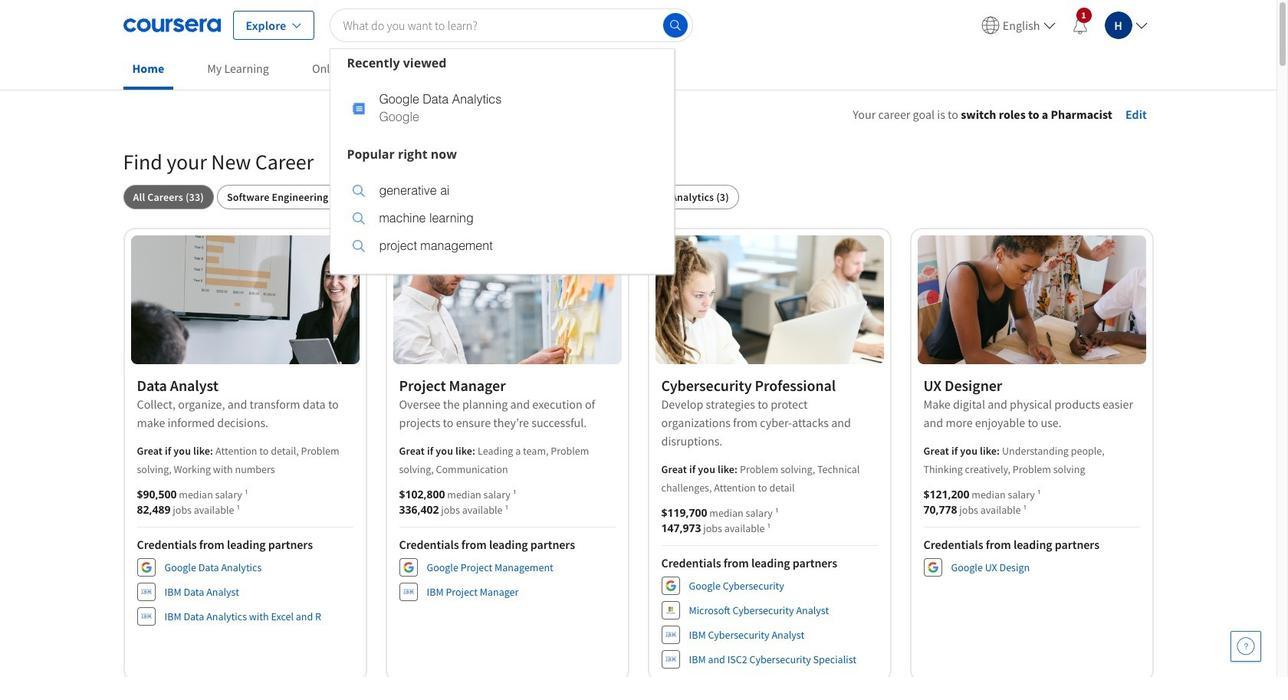 Task type: vqa. For each thing, say whether or not it's contained in the screenshot.
What Do You Want To Learn? TEXT FIELD
yes



Task type: locate. For each thing, give the bounding box(es) containing it.
autocomplete results list box
[[330, 48, 675, 274]]

None button
[[123, 185, 214, 209], [217, 185, 380, 209], [383, 185, 465, 209], [468, 185, 587, 209], [590, 185, 739, 209], [123, 185, 214, 209], [217, 185, 380, 209], [383, 185, 465, 209], [468, 185, 587, 209], [590, 185, 739, 209]]

None search field
[[330, 8, 693, 274]]

menu
[[975, 0, 1154, 50]]

option group inside career roles collection element
[[123, 185, 1154, 209]]

3 suggestion image image from the top
[[353, 212, 365, 225]]

1 suggestion image image from the top
[[353, 103, 365, 115]]

4 suggestion image image from the top
[[353, 240, 365, 252]]

option group
[[123, 185, 1154, 209]]

suggestion image image
[[353, 103, 365, 115], [353, 185, 365, 197], [353, 212, 365, 225], [353, 240, 365, 252]]

help center image
[[1237, 637, 1256, 656]]

coursera image
[[123, 13, 221, 37]]

list box
[[331, 168, 674, 273]]



Task type: describe. For each thing, give the bounding box(es) containing it.
list box inside autocomplete results list box
[[331, 168, 674, 273]]

career roles collection element
[[114, 123, 1163, 677]]

2 suggestion image image from the top
[[353, 185, 365, 197]]

What do you want to learn? text field
[[330, 8, 693, 42]]



